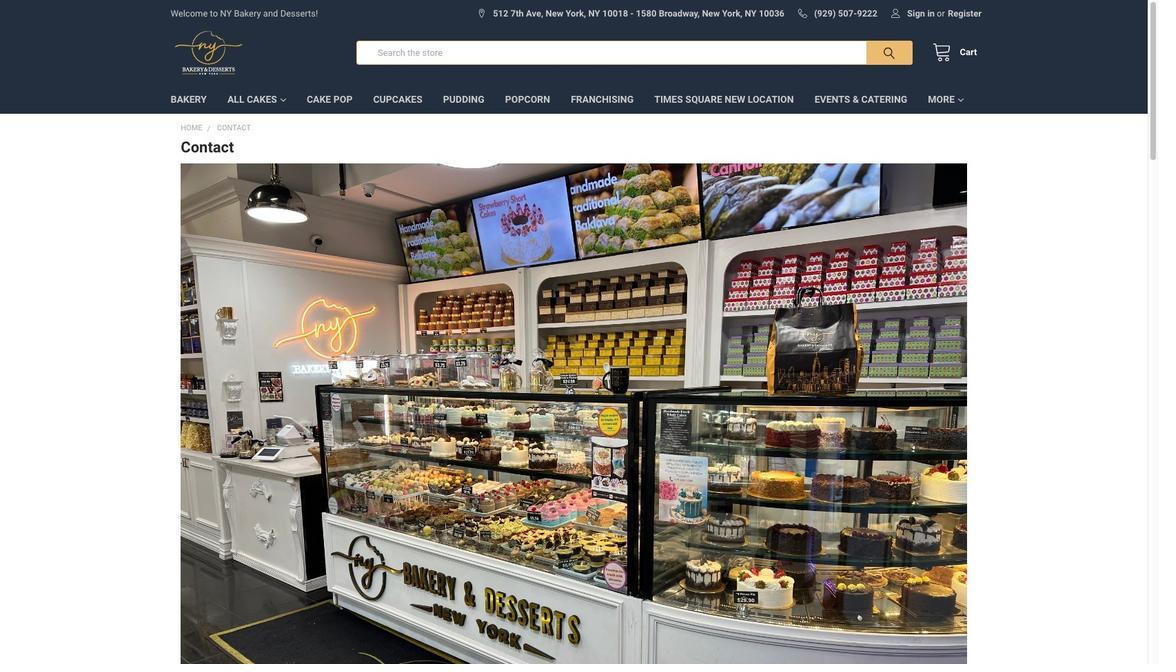 Task type: describe. For each thing, give the bounding box(es) containing it.
Search the store field
[[356, 41, 913, 65]]



Task type: vqa. For each thing, say whether or not it's contained in the screenshot.
"linear phone handset" icon
yes



Task type: locate. For each thing, give the bounding box(es) containing it.
linear map marker image
[[477, 9, 493, 18]]

None submit
[[837, 41, 913, 65]]

linear user image
[[892, 9, 907, 18]]

banner
[[0, 0, 1148, 114]]

linear phone handset image
[[798, 9, 814, 18]]

ny bakery and desserts image
[[171, 27, 247, 79]]



